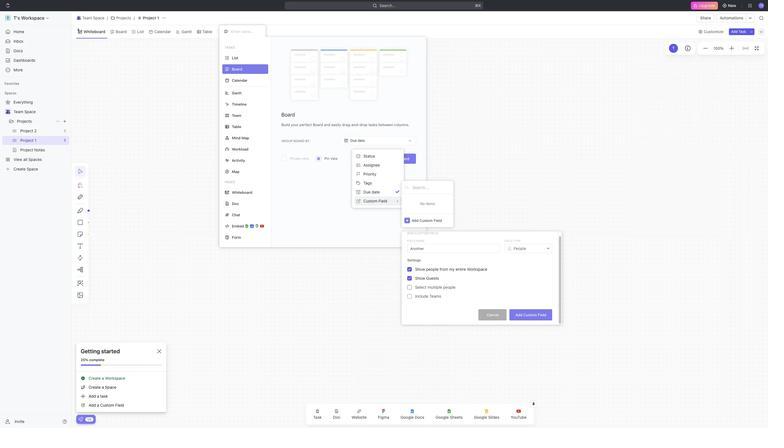 Task type: locate. For each thing, give the bounding box(es) containing it.
a for space
[[102, 386, 104, 390]]

Search... text field
[[413, 183, 451, 192]]

1 vertical spatial task
[[313, 416, 322, 420]]

table up mind
[[232, 125, 241, 129]]

project 1 link
[[136, 15, 160, 21]]

0 horizontal spatial due
[[350, 139, 357, 143]]

board
[[116, 29, 127, 34], [281, 112, 295, 118], [398, 157, 409, 161]]

assignee button
[[354, 161, 402, 170]]

1 horizontal spatial date
[[372, 190, 380, 195]]

inbox
[[14, 39, 23, 44]]

create
[[89, 377, 101, 381], [89, 386, 101, 390]]

add
[[731, 29, 738, 34], [412, 219, 419, 223], [407, 232, 414, 235], [515, 313, 522, 318], [89, 395, 96, 399], [89, 404, 96, 408]]

google left sheets at the right bottom of the page
[[436, 416, 449, 420]]

calendar up 'timeline'
[[232, 78, 248, 83]]

add task button
[[729, 28, 748, 35]]

custom
[[363, 199, 377, 204], [420, 219, 433, 223], [415, 232, 429, 235], [523, 313, 537, 318], [100, 404, 114, 408]]

team right user group icon
[[14, 109, 23, 114]]

doc up chat
[[232, 202, 239, 206]]

100% button
[[713, 45, 725, 52]]

people
[[514, 246, 526, 251]]

home
[[14, 29, 24, 34]]

0 horizontal spatial table
[[202, 29, 212, 34]]

add custom field
[[412, 219, 442, 223], [407, 232, 438, 235], [515, 313, 546, 318]]

cancel
[[487, 313, 499, 318]]

space down create a workspace
[[105, 386, 116, 390]]

team space
[[82, 15, 104, 20], [14, 109, 36, 114]]

1 horizontal spatial projects link
[[109, 15, 132, 21]]

a up task at the left of page
[[102, 386, 104, 390]]

date up the 'custom field'
[[372, 190, 380, 195]]

0 vertical spatial board
[[116, 29, 127, 34]]

0 horizontal spatial /
[[107, 15, 108, 20]]

0 horizontal spatial board
[[116, 29, 127, 34]]

1 vertical spatial gantt
[[232, 91, 242, 95]]

1 vertical spatial space
[[24, 109, 36, 114]]

space right user group icon
[[24, 109, 36, 114]]

0 vertical spatial team space
[[82, 15, 104, 20]]

1 vertical spatial team space
[[14, 109, 36, 114]]

a for workspace
[[102, 377, 104, 381]]

list
[[137, 29, 144, 34], [232, 56, 238, 60]]

table right the gantt link
[[202, 29, 212, 34]]

map down the "activity"
[[232, 170, 239, 174]]

view button
[[219, 25, 238, 38]]

search...
[[379, 3, 395, 8]]

1 google from the left
[[400, 416, 414, 420]]

map
[[241, 136, 249, 140], [232, 170, 239, 174]]

2 horizontal spatial google
[[474, 416, 487, 420]]

0 horizontal spatial projects link
[[17, 117, 53, 126]]

2 show from the top
[[415, 276, 425, 281]]

1 vertical spatial create
[[89, 386, 101, 390]]

whiteboard
[[84, 29, 105, 34], [232, 190, 252, 195]]

due for due date dropdown button
[[350, 139, 357, 143]]

people up guests
[[426, 267, 439, 272]]

board inside board link
[[116, 29, 127, 34]]

user group image
[[77, 17, 81, 19]]

due date up the status
[[350, 139, 365, 143]]

my
[[449, 267, 455, 272]]

task left doc button
[[313, 416, 322, 420]]

date for due date dropdown button
[[358, 139, 365, 143]]

customize button
[[697, 28, 725, 36]]

field inside button
[[538, 313, 546, 318]]

1 horizontal spatial due
[[363, 190, 371, 195]]

doc right the task button
[[333, 416, 340, 420]]

0 horizontal spatial gantt
[[181, 29, 192, 34]]

dashboards link
[[2, 56, 69, 65]]

space
[[93, 15, 104, 20], [24, 109, 36, 114], [105, 386, 116, 390]]

gantt up 'timeline'
[[232, 91, 242, 95]]

0 horizontal spatial team space link
[[14, 108, 68, 117]]

Enter name... text field
[[407, 244, 500, 254]]

team down 'timeline'
[[232, 113, 241, 118]]

1 horizontal spatial workspace
[[467, 267, 487, 272]]

show
[[415, 267, 425, 272], [415, 276, 425, 281]]

0 vertical spatial due
[[350, 139, 357, 143]]

1 create from the top
[[89, 377, 101, 381]]

status button
[[354, 152, 402, 161]]

1 horizontal spatial docs
[[415, 416, 424, 420]]

0 vertical spatial add custom field
[[412, 219, 442, 223]]

1 vertical spatial projects
[[17, 119, 32, 124]]

0 horizontal spatial doc
[[232, 202, 239, 206]]

1 vertical spatial list
[[232, 56, 238, 60]]

0 vertical spatial workspace
[[467, 267, 487, 272]]

table
[[202, 29, 212, 34], [232, 125, 241, 129]]

0 vertical spatial docs
[[14, 48, 23, 53]]

upgrade
[[699, 3, 715, 8]]

started
[[101, 349, 120, 355]]

0 vertical spatial gantt
[[181, 29, 192, 34]]

0 horizontal spatial team space
[[14, 109, 36, 114]]

tree containing team space
[[2, 98, 69, 174]]

invite
[[15, 420, 24, 425]]

1 vertical spatial due date
[[363, 190, 380, 195]]

google right figma
[[400, 416, 414, 420]]

0 horizontal spatial google
[[400, 416, 414, 420]]

show up select on the bottom of page
[[415, 276, 425, 281]]

form
[[232, 235, 241, 240]]

tree inside sidebar navigation
[[2, 98, 69, 174]]

a
[[102, 377, 104, 381], [102, 386, 104, 390], [97, 395, 99, 399], [97, 404, 99, 408]]

a up "create a space"
[[102, 377, 104, 381]]

2 vertical spatial board
[[398, 157, 409, 161]]

calendar down 1 at the left of page
[[154, 29, 171, 34]]

people right multiple
[[443, 285, 455, 290]]

settings
[[407, 259, 421, 263]]

2 / from the left
[[134, 15, 135, 20]]

automations button
[[717, 14, 746, 22]]

0 horizontal spatial date
[[358, 139, 365, 143]]

google left slides
[[474, 416, 487, 420]]

1 vertical spatial date
[[372, 190, 380, 195]]

0 vertical spatial team space link
[[75, 15, 106, 21]]

list link
[[136, 28, 144, 36]]

date inside button
[[372, 190, 380, 195]]

date inside dropdown button
[[358, 139, 365, 143]]

1 horizontal spatial task
[[739, 29, 746, 34]]

custom inside button
[[523, 313, 537, 318]]

priority
[[363, 172, 376, 177]]

create up "create a space"
[[89, 377, 101, 381]]

0 vertical spatial create
[[89, 377, 101, 381]]

0 vertical spatial due date
[[350, 139, 365, 143]]

0 vertical spatial map
[[241, 136, 249, 140]]

1 vertical spatial add custom field
[[407, 232, 438, 235]]

cancel button
[[479, 310, 507, 321]]

team space up whiteboard link
[[82, 15, 104, 20]]

projects
[[116, 15, 131, 20], [17, 119, 32, 124]]

no
[[420, 202, 425, 206]]

1 vertical spatial due
[[363, 190, 371, 195]]

2 vertical spatial add custom field
[[515, 313, 546, 318]]

show guests
[[415, 276, 439, 281]]

0 vertical spatial people
[[426, 267, 439, 272]]

date
[[358, 139, 365, 143], [372, 190, 380, 195]]

1 vertical spatial projects link
[[17, 117, 53, 126]]

workspace up "create a space"
[[105, 377, 125, 381]]

inbox link
[[2, 37, 69, 46]]

1 vertical spatial board
[[281, 112, 295, 118]]

0 vertical spatial list
[[137, 29, 144, 34]]

Select multiple people checkbox
[[407, 286, 412, 290]]

date up the status
[[358, 139, 365, 143]]

google slides button
[[469, 406, 504, 424]]

whiteboard up chat
[[232, 190, 252, 195]]

show people from my entire workspace
[[415, 267, 487, 272]]

space up whiteboard link
[[93, 15, 104, 20]]

doc
[[232, 202, 239, 206], [333, 416, 340, 420]]

task
[[739, 29, 746, 34], [313, 416, 322, 420]]

1 vertical spatial people
[[443, 285, 455, 290]]

custom field
[[363, 199, 387, 204]]

docs link
[[2, 46, 69, 55]]

gantt left table link
[[181, 29, 192, 34]]

1 horizontal spatial /
[[134, 15, 135, 20]]

0 vertical spatial date
[[358, 139, 365, 143]]

1 vertical spatial docs
[[415, 416, 424, 420]]

tree
[[2, 98, 69, 174]]

add custom field button
[[402, 214, 453, 228]]

create for create a workspace
[[89, 377, 101, 381]]

1 horizontal spatial doc
[[333, 416, 340, 420]]

1/4
[[87, 418, 91, 422]]

Show Guests checkbox
[[407, 277, 412, 281]]

2 create from the top
[[89, 386, 101, 390]]

1 vertical spatial workspace
[[105, 377, 125, 381]]

task inside button
[[739, 29, 746, 34]]

team space right user group icon
[[14, 109, 36, 114]]

0 horizontal spatial list
[[137, 29, 144, 34]]

team right user group image
[[82, 15, 92, 20]]

1 horizontal spatial calendar
[[232, 78, 248, 83]]

0 vertical spatial table
[[202, 29, 212, 34]]

⌘k
[[475, 3, 481, 8]]

select
[[415, 285, 427, 290]]

1 horizontal spatial map
[[241, 136, 249, 140]]

google for google slides
[[474, 416, 487, 420]]

3 google from the left
[[474, 416, 487, 420]]

onboarding checklist button image
[[79, 418, 83, 422]]

a down add a task
[[97, 404, 99, 408]]

1 vertical spatial team space link
[[14, 108, 68, 117]]

0 horizontal spatial whiteboard
[[84, 29, 105, 34]]

2 vertical spatial space
[[105, 386, 116, 390]]

1 horizontal spatial space
[[93, 15, 104, 20]]

due date up the 'custom field'
[[363, 190, 380, 195]]

team space link
[[75, 15, 106, 21], [14, 108, 68, 117]]

list down project 1 'link' on the left top
[[137, 29, 144, 34]]

0 horizontal spatial projects
[[17, 119, 32, 124]]

1 show from the top
[[415, 267, 425, 272]]

a left task at the left of page
[[97, 395, 99, 399]]

1 vertical spatial show
[[415, 276, 425, 281]]

due date inside dropdown button
[[350, 139, 365, 143]]

0 horizontal spatial people
[[426, 267, 439, 272]]

due inside dropdown button
[[350, 139, 357, 143]]

share
[[700, 15, 711, 20]]

add custom field inside dropdown button
[[412, 219, 442, 223]]

due
[[350, 139, 357, 143], [363, 190, 371, 195]]

0 vertical spatial calendar
[[154, 29, 171, 34]]

whiteboard left board link
[[84, 29, 105, 34]]

0 horizontal spatial calendar
[[154, 29, 171, 34]]

custom field button
[[354, 197, 402, 206]]

1 horizontal spatial people
[[443, 285, 455, 290]]

1 vertical spatial calendar
[[232, 78, 248, 83]]

Enter name... field
[[230, 29, 261, 34]]

1 vertical spatial map
[[232, 170, 239, 174]]

due date
[[350, 139, 365, 143], [363, 190, 380, 195]]

0 horizontal spatial task
[[313, 416, 322, 420]]

google
[[400, 416, 414, 420], [436, 416, 449, 420], [474, 416, 487, 420]]

25% complete
[[81, 359, 104, 363]]

a for custom
[[97, 404, 99, 408]]

2 horizontal spatial board
[[398, 157, 409, 161]]

1 horizontal spatial team
[[82, 15, 92, 20]]

1 vertical spatial doc
[[333, 416, 340, 420]]

map right mind
[[241, 136, 249, 140]]

1 vertical spatial whiteboard
[[232, 190, 252, 195]]

list down the view
[[232, 56, 238, 60]]

show right show people from my entire workspace checkbox
[[415, 267, 425, 272]]

Show people from my entire Workspace checkbox
[[407, 268, 412, 272]]

0 horizontal spatial docs
[[14, 48, 23, 53]]

google for google docs
[[400, 416, 414, 420]]

field name
[[407, 239, 425, 243]]

0 vertical spatial task
[[739, 29, 746, 34]]

1 horizontal spatial projects
[[116, 15, 131, 20]]

due date inside button
[[363, 190, 380, 195]]

0 horizontal spatial team
[[14, 109, 23, 114]]

due inside button
[[363, 190, 371, 195]]

field
[[378, 199, 387, 204], [434, 219, 442, 223], [429, 232, 438, 235], [407, 239, 415, 243], [504, 239, 512, 243], [538, 313, 546, 318], [115, 404, 124, 408]]

1 horizontal spatial list
[[232, 56, 238, 60]]

100%
[[714, 46, 724, 51]]

create up add a task
[[89, 386, 101, 390]]

calendar
[[154, 29, 171, 34], [232, 78, 248, 83]]

workspace right 'entire'
[[467, 267, 487, 272]]

0 vertical spatial space
[[93, 15, 104, 20]]

guests
[[426, 276, 439, 281]]

1 horizontal spatial gantt
[[232, 91, 242, 95]]

0 vertical spatial show
[[415, 267, 425, 272]]

0 vertical spatial whiteboard
[[84, 29, 105, 34]]

task down automations button
[[739, 29, 746, 34]]

priority button
[[354, 170, 402, 179]]

docs
[[14, 48, 23, 53], [415, 416, 424, 420]]

getting
[[81, 349, 100, 355]]

1 horizontal spatial google
[[436, 416, 449, 420]]

mind map
[[232, 136, 249, 140]]

0 horizontal spatial space
[[24, 109, 36, 114]]

2 google from the left
[[436, 416, 449, 420]]

assignee
[[363, 163, 380, 168]]

1 horizontal spatial table
[[232, 125, 241, 129]]



Task type: vqa. For each thing, say whether or not it's contained in the screenshot.
Show
yes



Task type: describe. For each thing, give the bounding box(es) containing it.
from
[[440, 267, 448, 272]]

spaces
[[5, 91, 16, 95]]

space inside sidebar navigation
[[24, 109, 36, 114]]

due date for due date button
[[363, 190, 380, 195]]

customize
[[704, 29, 724, 34]]

1 / from the left
[[107, 15, 108, 20]]

1
[[157, 15, 159, 20]]

add a task
[[89, 395, 108, 399]]

1 horizontal spatial team space link
[[75, 15, 106, 21]]

add task
[[731, 29, 746, 34]]

due date button
[[354, 188, 402, 197]]

figma
[[378, 416, 389, 420]]

team inside tree
[[14, 109, 23, 114]]

favorites
[[5, 82, 19, 86]]

chat
[[232, 213, 240, 217]]

status
[[363, 154, 375, 159]]

show for show people from my entire workspace
[[415, 267, 425, 272]]

sheets
[[450, 416, 463, 420]]

google docs button
[[396, 406, 429, 424]]

getting started
[[81, 349, 120, 355]]

no items
[[420, 202, 435, 206]]

type
[[513, 239, 521, 243]]

include teams
[[415, 294, 441, 299]]

1 horizontal spatial board
[[281, 112, 295, 118]]

add custom field inside button
[[515, 313, 546, 318]]

0 vertical spatial projects link
[[109, 15, 132, 21]]

google sheets
[[436, 416, 463, 420]]

25%
[[81, 359, 88, 363]]

due date button
[[340, 137, 416, 146]]

projects link inside tree
[[17, 117, 53, 126]]

google docs
[[400, 416, 424, 420]]

favorites button
[[2, 80, 22, 87]]

Include Teams checkbox
[[407, 295, 412, 299]]

whiteboard link
[[82, 28, 105, 36]]

2 horizontal spatial space
[[105, 386, 116, 390]]

team space link inside tree
[[14, 108, 68, 117]]

field type
[[504, 239, 521, 243]]

google for google sheets
[[436, 416, 449, 420]]

due for due date button
[[363, 190, 371, 195]]

complete
[[89, 359, 104, 363]]

task button
[[309, 406, 326, 424]]

share button
[[697, 14, 714, 23]]

google sheets button
[[431, 406, 467, 424]]

doc inside button
[[333, 416, 340, 420]]

add a custom field
[[89, 404, 124, 408]]

figma button
[[373, 406, 394, 424]]

timeline
[[232, 102, 247, 107]]

team space inside sidebar navigation
[[14, 109, 36, 114]]

people button
[[505, 244, 552, 254]]

tags
[[363, 181, 372, 186]]

include
[[415, 294, 428, 299]]

create for create a space
[[89, 386, 101, 390]]

due date for due date dropdown button
[[350, 139, 365, 143]]

add inside dropdown button
[[412, 219, 419, 223]]

create a space
[[89, 386, 116, 390]]

2 horizontal spatial team
[[232, 113, 241, 118]]

google slides
[[474, 416, 499, 420]]

show for show guests
[[415, 276, 425, 281]]

1 horizontal spatial team space
[[82, 15, 104, 20]]

tags button
[[354, 179, 402, 188]]

dashboards
[[14, 58, 35, 63]]

group board by:
[[281, 139, 310, 143]]

t
[[672, 46, 675, 50]]

close image
[[157, 350, 161, 354]]

0 vertical spatial projects
[[116, 15, 131, 20]]

0 horizontal spatial map
[[232, 170, 239, 174]]

website button
[[347, 406, 371, 424]]

new button
[[720, 1, 740, 10]]

sidebar navigation
[[0, 11, 72, 429]]

onboarding checklist button element
[[79, 418, 83, 422]]

0 horizontal spatial workspace
[[105, 377, 125, 381]]

task inside button
[[313, 416, 322, 420]]

automations
[[720, 15, 743, 20]]

home link
[[2, 27, 69, 36]]

youtube button
[[506, 406, 531, 424]]

task
[[100, 395, 108, 399]]

upgrade link
[[691, 2, 718, 10]]

create a workspace
[[89, 377, 125, 381]]

website
[[352, 416, 367, 420]]

new
[[728, 3, 736, 8]]

date for due date button
[[372, 190, 380, 195]]

projects inside tree
[[17, 119, 32, 124]]

slides
[[488, 416, 499, 420]]

youtube
[[511, 416, 527, 420]]

workload
[[232, 147, 248, 152]]

project
[[143, 15, 156, 20]]

view
[[227, 29, 236, 34]]

select multiple people
[[415, 285, 455, 290]]

embed
[[232, 224, 244, 229]]

items
[[426, 202, 435, 206]]

user group image
[[6, 110, 10, 114]]

board
[[294, 139, 304, 143]]

project 1
[[143, 15, 159, 20]]

teams
[[429, 294, 441, 299]]

name
[[416, 239, 425, 243]]

docs inside sidebar navigation
[[14, 48, 23, 53]]

0 vertical spatial doc
[[232, 202, 239, 206]]

table link
[[201, 28, 212, 36]]

1 horizontal spatial whiteboard
[[232, 190, 252, 195]]

docs inside button
[[415, 416, 424, 420]]

1 vertical spatial table
[[232, 125, 241, 129]]

multiple
[[428, 285, 442, 290]]

a for task
[[97, 395, 99, 399]]

add custom field button
[[510, 310, 552, 321]]



